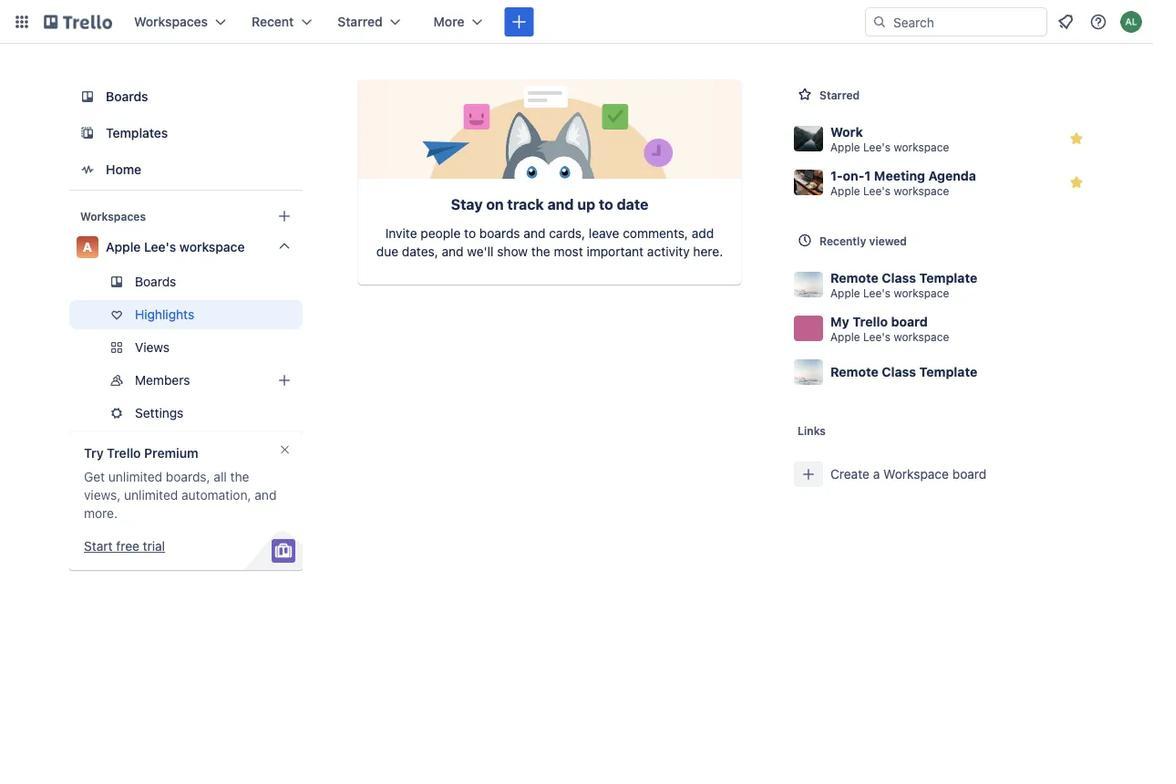 Task type: vqa. For each thing, say whether or not it's contained in the screenshot.
Primary ELEMENT
yes



Task type: describe. For each thing, give the bounding box(es) containing it.
workspaces button
[[123, 7, 237, 36]]

1 vertical spatial starred
[[820, 88, 860, 101]]

trello for unlimited
[[107, 446, 141, 461]]

create a workspace board
[[831, 467, 987, 482]]

recently viewed
[[820, 234, 908, 247]]

template for remote class template apple lee's workspace
[[920, 270, 978, 285]]

starred button
[[327, 7, 412, 36]]

home image
[[77, 159, 99, 181]]

class for remote class template apple lee's workspace
[[882, 270, 917, 285]]

trello for lee's
[[853, 314, 888, 329]]

create a workspace board button
[[787, 452, 1099, 496]]

members link
[[69, 366, 303, 395]]

up
[[578, 196, 596, 213]]

stay
[[451, 196, 483, 213]]

apple inside work apple lee's workspace
[[831, 141, 861, 154]]

Search field
[[887, 8, 1047, 36]]

due
[[376, 244, 399, 259]]

apple lee's workspace
[[106, 239, 245, 254]]

0 notifications image
[[1055, 11, 1077, 33]]

my trello board apple lee's workspace
[[831, 314, 950, 343]]

create a workspace image
[[274, 205, 296, 227]]

recent
[[252, 14, 294, 29]]

views
[[135, 340, 170, 355]]

click to unstar 1-on-1 meeting agenda. it will be removed from your starred list. image
[[1068, 173, 1086, 192]]

automation,
[[182, 488, 251, 503]]

on
[[486, 196, 504, 213]]

1 vertical spatial unlimited
[[124, 488, 178, 503]]

workspace inside work apple lee's workspace
[[894, 141, 950, 154]]

premium
[[144, 446, 199, 461]]

remote class template link
[[787, 350, 1099, 394]]

0 vertical spatial unlimited
[[108, 469, 162, 484]]

the inside "try trello premium get unlimited boards, all the views, unlimited automation, and more."
[[230, 469, 249, 484]]

board inside my trello board apple lee's workspace
[[892, 314, 928, 329]]

remote class template apple lee's workspace
[[831, 270, 978, 300]]

board image
[[77, 86, 99, 108]]

1 vertical spatial workspaces
[[80, 210, 146, 223]]

workspace up highlights link
[[180, 239, 245, 254]]

click to unstar work. it will be removed from your starred list. image
[[1068, 130, 1086, 148]]

starred inside popup button
[[338, 14, 383, 29]]

cards,
[[549, 226, 586, 241]]

start free trial
[[84, 539, 165, 554]]

date
[[617, 196, 649, 213]]

apple inside my trello board apple lee's workspace
[[831, 331, 861, 343]]

invite people to boards and cards, leave comments, add due dates, and we'll show the most important activity here.
[[376, 226, 723, 259]]

1
[[865, 168, 871, 183]]

views,
[[84, 488, 121, 503]]

1-on-1 meeting agenda apple lee's workspace
[[831, 168, 977, 197]]

invite
[[386, 226, 417, 241]]

agenda
[[929, 168, 977, 183]]

lee's inside "1-on-1 meeting agenda apple lee's workspace"
[[864, 185, 891, 197]]

start free trial button
[[84, 537, 165, 555]]

people
[[421, 226, 461, 241]]

on-
[[843, 168, 865, 183]]

my
[[831, 314, 850, 329]]

recently
[[820, 234, 867, 247]]

workspace inside my trello board apple lee's workspace
[[894, 331, 950, 343]]

boards
[[480, 226, 520, 241]]

create
[[831, 467, 870, 482]]

recent button
[[241, 7, 323, 36]]

template board image
[[77, 122, 99, 144]]

highlights
[[135, 307, 194, 322]]

members
[[135, 373, 190, 388]]

and up 'show'
[[524, 226, 546, 241]]

links
[[798, 424, 826, 437]]

apple right a
[[106, 239, 141, 254]]

viewed
[[870, 234, 908, 247]]

home link
[[69, 153, 303, 186]]

boards for home
[[106, 89, 148, 104]]

workspaces inside popup button
[[134, 14, 208, 29]]

try trello premium get unlimited boards, all the views, unlimited automation, and more.
[[84, 446, 277, 521]]



Task type: locate. For each thing, give the bounding box(es) containing it.
work apple lee's workspace
[[831, 124, 950, 154]]

class inside remote class template apple lee's workspace
[[882, 270, 917, 285]]

1 class from the top
[[882, 270, 917, 285]]

activity
[[647, 244, 690, 259]]

template down my trello board apple lee's workspace
[[920, 364, 978, 379]]

1 vertical spatial template
[[920, 364, 978, 379]]

1 vertical spatial boards link
[[69, 267, 303, 296]]

more
[[434, 14, 465, 29]]

template up my trello board apple lee's workspace
[[920, 270, 978, 285]]

0 vertical spatial starred
[[338, 14, 383, 29]]

0 horizontal spatial trello
[[107, 446, 141, 461]]

class down my trello board apple lee's workspace
[[882, 364, 917, 379]]

1 remote from the top
[[831, 270, 879, 285]]

1 vertical spatial class
[[882, 364, 917, 379]]

1 horizontal spatial to
[[599, 196, 614, 213]]

trello inside my trello board apple lee's workspace
[[853, 314, 888, 329]]

forward image
[[299, 337, 321, 358]]

to inside invite people to boards and cards, leave comments, add due dates, and we'll show the most important activity here.
[[464, 226, 476, 241]]

to
[[599, 196, 614, 213], [464, 226, 476, 241]]

boards
[[106, 89, 148, 104], [135, 274, 176, 289]]

apple inside "1-on-1 meeting agenda apple lee's workspace"
[[831, 185, 861, 197]]

unlimited
[[108, 469, 162, 484], [124, 488, 178, 503]]

back to home image
[[44, 7, 112, 36]]

starred right "recent" dropdown button
[[338, 14, 383, 29]]

0 vertical spatial class
[[882, 270, 917, 285]]

apple inside remote class template apple lee's workspace
[[831, 287, 861, 300]]

workspace
[[884, 467, 949, 482]]

lee's up highlights
[[144, 239, 176, 254]]

1 boards link from the top
[[69, 80, 303, 113]]

a
[[83, 239, 92, 254]]

and right "automation," at bottom left
[[255, 488, 277, 503]]

get
[[84, 469, 105, 484]]

lee's up 1
[[864, 141, 891, 154]]

meeting
[[875, 168, 926, 183]]

1 horizontal spatial board
[[953, 467, 987, 482]]

comments,
[[623, 226, 689, 241]]

starred
[[338, 14, 383, 29], [820, 88, 860, 101]]

the inside invite people to boards and cards, leave comments, add due dates, and we'll show the most important activity here.
[[532, 244, 551, 259]]

and
[[548, 196, 574, 213], [524, 226, 546, 241], [442, 244, 464, 259], [255, 488, 277, 503]]

lee's inside my trello board apple lee's workspace
[[864, 331, 891, 343]]

settings link
[[69, 399, 303, 428]]

workspace
[[894, 141, 950, 154], [894, 185, 950, 197], [180, 239, 245, 254], [894, 287, 950, 300], [894, 331, 950, 343]]

and left up
[[548, 196, 574, 213]]

0 vertical spatial workspaces
[[134, 14, 208, 29]]

0 vertical spatial boards
[[106, 89, 148, 104]]

apple down on-
[[831, 185, 861, 197]]

show
[[497, 244, 528, 259]]

0 horizontal spatial board
[[892, 314, 928, 329]]

boards link
[[69, 80, 303, 113], [69, 267, 303, 296]]

most
[[554, 244, 583, 259]]

workspace inside remote class template apple lee's workspace
[[894, 287, 950, 300]]

boards up templates
[[106, 89, 148, 104]]

settings
[[135, 405, 184, 420]]

here.
[[694, 244, 723, 259]]

and inside "try trello premium get unlimited boards, all the views, unlimited automation, and more."
[[255, 488, 277, 503]]

free
[[116, 539, 139, 554]]

class
[[882, 270, 917, 285], [882, 364, 917, 379]]

0 vertical spatial board
[[892, 314, 928, 329]]

boards for views
[[135, 274, 176, 289]]

remote class template
[[831, 364, 978, 379]]

important
[[587, 244, 644, 259]]

templates link
[[69, 117, 303, 150]]

starred up work
[[820, 88, 860, 101]]

board
[[892, 314, 928, 329], [953, 467, 987, 482]]

class for remote class template
[[882, 364, 917, 379]]

1 vertical spatial remote
[[831, 364, 879, 379]]

0 vertical spatial boards link
[[69, 80, 303, 113]]

1 vertical spatial to
[[464, 226, 476, 241]]

workspace down the meeting
[[894, 185, 950, 197]]

apple
[[831, 141, 861, 154], [831, 185, 861, 197], [106, 239, 141, 254], [831, 287, 861, 300], [831, 331, 861, 343]]

unlimited down boards,
[[124, 488, 178, 503]]

lee's down 1
[[864, 185, 891, 197]]

0 horizontal spatial to
[[464, 226, 476, 241]]

leave
[[589, 226, 620, 241]]

stay on track and up to date
[[451, 196, 649, 213]]

more button
[[423, 7, 494, 36]]

lee's
[[864, 141, 891, 154], [864, 185, 891, 197], [144, 239, 176, 254], [864, 287, 891, 300], [864, 331, 891, 343]]

add
[[692, 226, 714, 241]]

0 vertical spatial to
[[599, 196, 614, 213]]

unlimited up views,
[[108, 469, 162, 484]]

1 vertical spatial boards
[[135, 274, 176, 289]]

board down remote class template apple lee's workspace
[[892, 314, 928, 329]]

2 boards link from the top
[[69, 267, 303, 296]]

1 vertical spatial trello
[[107, 446, 141, 461]]

lee's up my trello board apple lee's workspace
[[864, 287, 891, 300]]

1 horizontal spatial trello
[[853, 314, 888, 329]]

all
[[214, 469, 227, 484]]

highlights link
[[69, 300, 303, 329]]

trello right try
[[107, 446, 141, 461]]

search image
[[873, 15, 887, 29]]

to up we'll
[[464, 226, 476, 241]]

workspace up remote class template
[[894, 331, 950, 343]]

try
[[84, 446, 104, 461]]

2 class from the top
[[882, 364, 917, 379]]

a
[[874, 467, 880, 482]]

remote
[[831, 270, 879, 285], [831, 364, 879, 379]]

workspace up the meeting
[[894, 141, 950, 154]]

trello inside "try trello premium get unlimited boards, all the views, unlimited automation, and more."
[[107, 446, 141, 461]]

views link
[[69, 333, 321, 362]]

and down people
[[442, 244, 464, 259]]

remote down recently viewed
[[831, 270, 879, 285]]

board inside button
[[953, 467, 987, 482]]

remote down my at right top
[[831, 364, 879, 379]]

template for remote class template
[[920, 364, 978, 379]]

remote for remote class template apple lee's workspace
[[831, 270, 879, 285]]

track
[[508, 196, 544, 213]]

1 template from the top
[[920, 270, 978, 285]]

1 vertical spatial the
[[230, 469, 249, 484]]

0 vertical spatial remote
[[831, 270, 879, 285]]

lee's inside work apple lee's workspace
[[864, 141, 891, 154]]

2 remote from the top
[[831, 364, 879, 379]]

class down viewed
[[882, 270, 917, 285]]

apple down work
[[831, 141, 861, 154]]

0 vertical spatial template
[[920, 270, 978, 285]]

primary element
[[0, 0, 1154, 44]]

template inside remote class template apple lee's workspace
[[920, 270, 978, 285]]

the left most
[[532, 244, 551, 259]]

apple down my at right top
[[831, 331, 861, 343]]

lee's inside remote class template apple lee's workspace
[[864, 287, 891, 300]]

home
[[106, 162, 141, 177]]

0 horizontal spatial the
[[230, 469, 249, 484]]

2 template from the top
[[920, 364, 978, 379]]

create board or workspace image
[[510, 13, 529, 31]]

open information menu image
[[1090, 13, 1108, 31]]

the
[[532, 244, 551, 259], [230, 469, 249, 484]]

add image
[[274, 369, 296, 391]]

workspaces
[[134, 14, 208, 29], [80, 210, 146, 223]]

boards,
[[166, 469, 210, 484]]

1-
[[831, 168, 843, 183]]

start
[[84, 539, 113, 554]]

lee's up remote class template
[[864, 331, 891, 343]]

the right all
[[230, 469, 249, 484]]

workspace up my trello board apple lee's workspace
[[894, 287, 950, 300]]

board right the workspace
[[953, 467, 987, 482]]

remote for remote class template
[[831, 364, 879, 379]]

template
[[920, 270, 978, 285], [920, 364, 978, 379]]

templates
[[106, 125, 168, 140]]

0 horizontal spatial starred
[[338, 14, 383, 29]]

boards link for views
[[69, 267, 303, 296]]

0 vertical spatial trello
[[853, 314, 888, 329]]

apple up my at right top
[[831, 287, 861, 300]]

boards link for home
[[69, 80, 303, 113]]

trial
[[143, 539, 165, 554]]

boards up highlights
[[135, 274, 176, 289]]

boards link up templates link
[[69, 80, 303, 113]]

to right up
[[599, 196, 614, 213]]

boards link up highlights link
[[69, 267, 303, 296]]

work
[[831, 124, 864, 139]]

1 horizontal spatial the
[[532, 244, 551, 259]]

trello
[[853, 314, 888, 329], [107, 446, 141, 461]]

workspace inside "1-on-1 meeting agenda apple lee's workspace"
[[894, 185, 950, 197]]

we'll
[[467, 244, 494, 259]]

more.
[[84, 506, 118, 521]]

1 horizontal spatial starred
[[820, 88, 860, 101]]

apple lee (applelee29) image
[[1121, 11, 1143, 33]]

dates,
[[402, 244, 439, 259]]

1 vertical spatial board
[[953, 467, 987, 482]]

0 vertical spatial the
[[532, 244, 551, 259]]

remote inside remote class template apple lee's workspace
[[831, 270, 879, 285]]

trello right my at right top
[[853, 314, 888, 329]]



